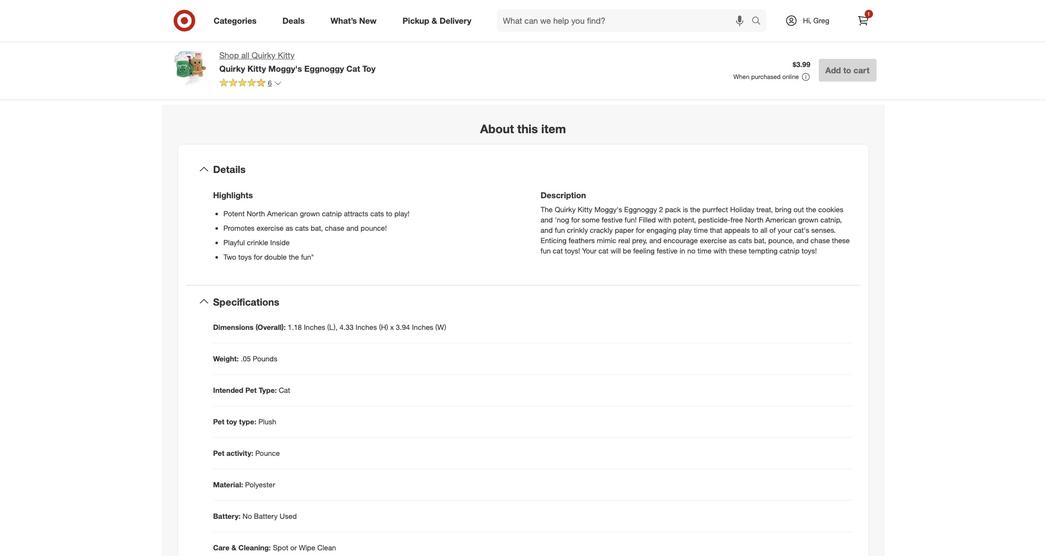 Task type: vqa. For each thing, say whether or not it's contained in the screenshot.
$100
yes



Task type: locate. For each thing, give the bounding box(es) containing it.
grown up cat's
[[799, 215, 819, 224]]

bat,
[[311, 223, 323, 232], [754, 236, 766, 245]]

0 vertical spatial time
[[592, 2, 609, 12]]

festive up the crackly
[[602, 215, 623, 224]]

1 horizontal spatial the
[[690, 205, 700, 214]]

to left of
[[752, 226, 759, 234]]

time
[[592, 2, 609, 12], [694, 226, 708, 234], [698, 246, 712, 255]]

1 vertical spatial quirky
[[219, 63, 245, 74]]

american down bring
[[766, 215, 797, 224]]

promotes exercise as cats bat, chase and pounce!
[[223, 223, 387, 232]]

bat, up the tempting on the right of the page
[[754, 236, 766, 245]]

1 horizontal spatial festive
[[657, 246, 678, 255]]

0 vertical spatial festive
[[602, 215, 623, 224]]

for up 'crinkly'
[[571, 215, 580, 224]]

1 horizontal spatial exercise
[[700, 236, 727, 245]]

prey,
[[632, 236, 647, 245]]

cat down mimic
[[599, 246, 609, 255]]

kitty up 6 link
[[247, 63, 266, 74]]

care & cleaning: spot or wipe clean
[[213, 544, 336, 553]]

categories link
[[205, 9, 270, 32]]

cat's
[[794, 226, 809, 234]]

this
[[517, 121, 538, 136]]

bat, inside 'description the quirky kitty moggy's eggnoggy 2 pack is the purrfect holiday treat, bring out the cookies and 'nog for some festive fun! filled with potent, pesticide-free north american grown catnip, and fun crinkly crackly paper for engaging play time that appeals to all of your cat's senses. enticing feathers mimic real prey, and encourage exercise as cats bat, pounce, and chase these fun cat toys! your cat will be feeling festive in no time with these tempting catnip toys!'
[[754, 236, 766, 245]]

0 vertical spatial moggy's
[[268, 63, 302, 74]]

grown
[[300, 209, 320, 218], [799, 215, 819, 224]]

wipe
[[299, 544, 315, 553]]

inches
[[304, 323, 325, 332], [356, 323, 377, 332], [412, 323, 433, 332]]

purrfect
[[702, 205, 728, 214]]

1 horizontal spatial fun
[[555, 226, 565, 234]]

1 vertical spatial chase
[[811, 236, 830, 245]]

description the quirky kitty moggy's eggnoggy 2 pack is the purrfect holiday treat, bring out the cookies and 'nog for some festive fun! filled with potent, pesticide-free north american grown catnip, and fun crinkly crackly paper for engaging play time that appeals to all of your cat's senses. enticing feathers mimic real prey, and encourage exercise as cats bat, pounce, and chase these fun cat toys! your cat will be feeling festive in no time with these tempting catnip toys!
[[541, 190, 850, 255]]

0 horizontal spatial to
[[386, 209, 392, 218]]

with up engaging
[[658, 215, 671, 224]]

appeals
[[724, 226, 750, 234]]

time right no
[[698, 246, 712, 255]]

2 horizontal spatial the
[[806, 205, 816, 214]]

specifications button
[[186, 286, 860, 318]]

what's new link
[[322, 9, 390, 32]]

0 vertical spatial for
[[571, 215, 580, 224]]

fun down the 'nog
[[555, 226, 565, 234]]

1 horizontal spatial american
[[766, 215, 797, 224]]

1 horizontal spatial &
[[432, 15, 437, 26]]

1 vertical spatial exercise
[[700, 236, 727, 245]]

grown up the promotes exercise as cats bat, chase and pounce!
[[300, 209, 320, 218]]

polyester
[[245, 481, 275, 489]]

what's
[[331, 15, 357, 26]]

6
[[268, 78, 272, 87]]

1 horizontal spatial kitty
[[278, 50, 295, 60]]

catnip inside 'description the quirky kitty moggy's eggnoggy 2 pack is the purrfect holiday treat, bring out the cookies and 'nog for some festive fun! filled with potent, pesticide-free north american grown catnip, and fun crinkly crackly paper for engaging play time that appeals to all of your cat's senses. enticing feathers mimic real prey, and encourage exercise as cats bat, pounce, and chase these fun cat toys! your cat will be feeling festive in no time with these tempting catnip toys!'
[[780, 246, 800, 255]]

chase down senses.
[[811, 236, 830, 245]]

all right shop
[[241, 50, 249, 60]]

0 horizontal spatial catnip
[[322, 209, 342, 218]]

american up the promotes exercise as cats bat, chase and pounce!
[[267, 209, 298, 218]]

0 horizontal spatial &
[[232, 544, 236, 553]]

1 horizontal spatial all
[[761, 226, 768, 234]]

cat inside "shop all quirky kitty quirky kitty moggy's eggnoggy cat toy"
[[346, 63, 360, 74]]

1 horizontal spatial north
[[745, 215, 764, 224]]

1 horizontal spatial bat,
[[754, 236, 766, 245]]

in
[[680, 246, 685, 255]]

these down "appeals"
[[729, 246, 747, 255]]

1 horizontal spatial cat
[[346, 63, 360, 74]]

tempting
[[749, 246, 778, 255]]

& right the care
[[232, 544, 236, 553]]

with down that
[[714, 246, 727, 255]]

2 vertical spatial to
[[752, 226, 759, 234]]

exercise
[[257, 223, 284, 232], [700, 236, 727, 245]]

1 horizontal spatial chase
[[811, 236, 830, 245]]

chase down potent north american grown catnip attracts cats to play!
[[325, 223, 344, 232]]

with
[[556, 14, 571, 22]]

1 horizontal spatial toys!
[[802, 246, 817, 255]]

pet for pet activity:
[[213, 449, 224, 458]]

cat left toy
[[346, 63, 360, 74]]

playful crinkle inside
[[223, 238, 290, 247]]

0 horizontal spatial quirky
[[219, 63, 245, 74]]

cats up pounce!
[[370, 209, 384, 218]]

0 vertical spatial fun
[[555, 226, 565, 234]]

1 horizontal spatial grown
[[799, 215, 819, 224]]

and down cat's
[[797, 236, 809, 245]]

catnip down pounce,
[[780, 246, 800, 255]]

image gallery element
[[170, 0, 511, 100]]

1 vertical spatial these
[[729, 246, 747, 255]]

pet left activity:
[[213, 449, 224, 458]]

quirky inside 'description the quirky kitty moggy's eggnoggy 2 pack is the purrfect holiday treat, bring out the cookies and 'nog for some festive fun! filled with potent, pesticide-free north american grown catnip, and fun crinkly crackly paper for engaging play time that appeals to all of your cat's senses. enticing feathers mimic real prey, and encourage exercise as cats bat, pounce, and chase these fun cat toys! your cat will be feeling festive in no time with these tempting catnip toys!'
[[555, 205, 576, 214]]

exercise up inside
[[257, 223, 284, 232]]

0 horizontal spatial cats
[[295, 223, 309, 232]]

the
[[541, 205, 553, 214]]

2 horizontal spatial cats
[[739, 236, 752, 245]]

highlights
[[213, 190, 253, 200]]

moggy's up 6
[[268, 63, 302, 74]]

What can we help you find? suggestions appear below search field
[[497, 9, 754, 32]]

2 vertical spatial pet
[[213, 449, 224, 458]]

what's new
[[331, 15, 377, 26]]

potent
[[223, 209, 245, 218]]

0 horizontal spatial these
[[729, 246, 747, 255]]

0 vertical spatial eggnoggy
[[304, 63, 344, 74]]

& for pickup
[[432, 15, 437, 26]]

0 vertical spatial kitty
[[278, 50, 295, 60]]

eggnoggy
[[304, 63, 344, 74], [624, 205, 657, 214]]

1
[[867, 11, 870, 17]]

advertisement region
[[536, 38, 877, 77]]

two toys for double the fun"
[[223, 252, 314, 261]]

all inside "shop all quirky kitty quirky kitty moggy's eggnoggy cat toy"
[[241, 50, 249, 60]]

exercise down that
[[700, 236, 727, 245]]

0 horizontal spatial moggy's
[[268, 63, 302, 74]]

feathers
[[569, 236, 595, 245]]

cat right type:
[[279, 386, 290, 395]]

quirky for shop
[[252, 50, 276, 60]]

all left of
[[761, 226, 768, 234]]

playful
[[223, 238, 245, 247]]

0 vertical spatial to
[[843, 65, 851, 75]]

eggnoggy up filled
[[624, 205, 657, 214]]

cats
[[370, 209, 384, 218], [295, 223, 309, 232], [739, 236, 752, 245]]

the left fun" at top left
[[289, 252, 299, 261]]

these down senses.
[[832, 236, 850, 245]]

6 link
[[219, 78, 282, 90]]

paper
[[615, 226, 634, 234]]

0 horizontal spatial chase
[[325, 223, 344, 232]]

over up affirm
[[573, 2, 590, 12]]

2 horizontal spatial quirky
[[555, 205, 576, 214]]

0 vertical spatial cats
[[370, 209, 384, 218]]

pet toy type: plush
[[213, 418, 276, 426]]

purchased
[[751, 73, 781, 81]]

1 vertical spatial bat,
[[754, 236, 766, 245]]

2 horizontal spatial kitty
[[578, 205, 593, 214]]

time left that
[[694, 226, 708, 234]]

will
[[611, 246, 621, 255]]

inches left (w)
[[412, 323, 433, 332]]

1 vertical spatial pet
[[213, 418, 224, 426]]

1 vertical spatial eggnoggy
[[624, 205, 657, 214]]

eggnoggy left toy
[[304, 63, 344, 74]]

quirky up the 'nog
[[555, 205, 576, 214]]

2 vertical spatial cats
[[739, 236, 752, 245]]

the right is
[[690, 205, 700, 214]]

0 horizontal spatial fun
[[541, 246, 551, 255]]

play!
[[394, 209, 410, 218]]

pet left toy
[[213, 418, 224, 426]]

fun down enticing
[[541, 246, 551, 255]]

bring
[[775, 205, 792, 214]]

cat down enticing
[[553, 246, 563, 255]]

& right pickup
[[432, 15, 437, 26]]

1 horizontal spatial to
[[752, 226, 759, 234]]

about this item
[[480, 121, 566, 136]]

categories
[[214, 15, 257, 26]]

cats down potent north american grown catnip attracts cats to play!
[[295, 223, 309, 232]]

kitty inside 'description the quirky kitty moggy's eggnoggy 2 pack is the purrfect holiday treat, bring out the cookies and 'nog for some festive fun! filled with potent, pesticide-free north american grown catnip, and fun crinkly crackly paper for engaging play time that appeals to all of your cat's senses. enticing feathers mimic real prey, and encourage exercise as cats bat, pounce, and chase these fun cat toys! your cat will be feeling festive in no time with these tempting catnip toys!'
[[578, 205, 593, 214]]

2 horizontal spatial inches
[[412, 323, 433, 332]]

1 vertical spatial moggy's
[[595, 205, 622, 214]]

1 cat from the left
[[553, 246, 563, 255]]

to left play!
[[386, 209, 392, 218]]

online
[[783, 73, 799, 81]]

2 cat from the left
[[599, 246, 609, 255]]

x
[[390, 323, 394, 332]]

and down attracts
[[346, 223, 359, 232]]

2 horizontal spatial to
[[843, 65, 851, 75]]

1 vertical spatial cat
[[279, 386, 290, 395]]

0 vertical spatial &
[[432, 15, 437, 26]]

north right potent
[[247, 209, 265, 218]]

toy
[[362, 63, 376, 74]]

catnip left attracts
[[322, 209, 342, 218]]

battery: no battery used
[[213, 512, 297, 521]]

details button
[[186, 153, 860, 186]]

0 vertical spatial chase
[[325, 223, 344, 232]]

north inside 'description the quirky kitty moggy's eggnoggy 2 pack is the purrfect holiday treat, bring out the cookies and 'nog for some festive fun! filled with potent, pesticide-free north american grown catnip, and fun crinkly crackly paper for engaging play time that appeals to all of your cat's senses. enticing feathers mimic real prey, and encourage exercise as cats bat, pounce, and chase these fun cat toys! your cat will be feeling festive in no time with these tempting catnip toys!'
[[745, 215, 764, 224]]

0 vertical spatial catnip
[[322, 209, 342, 218]]

kitty down deals
[[278, 50, 295, 60]]

pay over time with affirm on orders over $100
[[556, 2, 658, 22]]

out
[[794, 205, 804, 214]]

toys! down feathers
[[565, 246, 580, 255]]

north
[[247, 209, 265, 218], [745, 215, 764, 224]]

with
[[658, 215, 671, 224], [714, 246, 727, 255]]

toys!
[[565, 246, 580, 255], [802, 246, 817, 255]]

pounce!
[[361, 223, 387, 232]]

inches left (l),
[[304, 323, 325, 332]]

festive left in
[[657, 246, 678, 255]]

moggy's up some
[[595, 205, 622, 214]]

pet left type:
[[245, 386, 257, 395]]

your
[[582, 246, 597, 255]]

image of quirky kitty moggy's eggnoggy cat toy image
[[170, 50, 211, 91]]

3 inches from the left
[[412, 323, 433, 332]]

as down "appeals"
[[729, 236, 736, 245]]

toys! down cat's
[[802, 246, 817, 255]]

as up inside
[[286, 223, 293, 232]]

crinkly
[[567, 226, 588, 234]]

$100
[[643, 14, 658, 22]]

1 horizontal spatial inches
[[356, 323, 377, 332]]

1 horizontal spatial cat
[[599, 246, 609, 255]]

festive
[[602, 215, 623, 224], [657, 246, 678, 255]]

holiday
[[730, 205, 755, 214]]

orders
[[604, 14, 625, 22]]

for
[[571, 215, 580, 224], [636, 226, 645, 234], [254, 252, 262, 261]]

to
[[843, 65, 851, 75], [386, 209, 392, 218], [752, 226, 759, 234]]

1 horizontal spatial eggnoggy
[[624, 205, 657, 214]]

0 vertical spatial pet
[[245, 386, 257, 395]]

2 vertical spatial kitty
[[578, 205, 593, 214]]

affirm
[[573, 14, 592, 22]]

pounds
[[253, 355, 277, 363]]

1 horizontal spatial with
[[714, 246, 727, 255]]

1 horizontal spatial for
[[571, 215, 580, 224]]

to right add
[[843, 65, 851, 75]]

0 horizontal spatial bat,
[[311, 223, 323, 232]]

1 horizontal spatial these
[[832, 236, 850, 245]]

cats inside 'description the quirky kitty moggy's eggnoggy 2 pack is the purrfect holiday treat, bring out the cookies and 'nog for some festive fun! filled with potent, pesticide-free north american grown catnip, and fun crinkly crackly paper for engaging play time that appeals to all of your cat's senses. enticing feathers mimic real prey, and encourage exercise as cats bat, pounce, and chase these fun cat toys! your cat will be feeling festive in no time with these tempting catnip toys!'
[[739, 236, 752, 245]]

quirky up 6
[[252, 50, 276, 60]]

2 vertical spatial for
[[254, 252, 262, 261]]

over
[[573, 2, 590, 12], [627, 14, 641, 22]]

1 vertical spatial &
[[232, 544, 236, 553]]

bat, down potent north american grown catnip attracts cats to play!
[[311, 223, 323, 232]]

quirky for description
[[555, 205, 576, 214]]

0 vertical spatial exercise
[[257, 223, 284, 232]]

delivery
[[440, 15, 471, 26]]

2 vertical spatial quirky
[[555, 205, 576, 214]]

1 vertical spatial as
[[729, 236, 736, 245]]

as
[[286, 223, 293, 232], [729, 236, 736, 245]]

1 horizontal spatial catnip
[[780, 246, 800, 255]]

quirky down shop
[[219, 63, 245, 74]]

1 horizontal spatial as
[[729, 236, 736, 245]]

0 vertical spatial with
[[658, 215, 671, 224]]

0 horizontal spatial eggnoggy
[[304, 63, 344, 74]]

1 vertical spatial catnip
[[780, 246, 800, 255]]

for up "prey,"
[[636, 226, 645, 234]]

for right toys
[[254, 252, 262, 261]]

specifications
[[213, 296, 279, 308]]

0 horizontal spatial cat
[[553, 246, 563, 255]]

add to cart
[[825, 65, 870, 75]]

the right out
[[806, 205, 816, 214]]

1 vertical spatial fun
[[541, 246, 551, 255]]

0 horizontal spatial inches
[[304, 323, 325, 332]]

over left the $100
[[627, 14, 641, 22]]

1 vertical spatial kitty
[[247, 63, 266, 74]]

activity:
[[226, 449, 253, 458]]

material: polyester
[[213, 481, 275, 489]]

1 vertical spatial time
[[694, 226, 708, 234]]

kitty up some
[[578, 205, 593, 214]]

1.18
[[288, 323, 302, 332]]

north down treat,
[[745, 215, 764, 224]]

cats down "appeals"
[[739, 236, 752, 245]]

pack
[[665, 205, 681, 214]]

1 horizontal spatial over
[[627, 14, 641, 22]]

time up on
[[592, 2, 609, 12]]

1 vertical spatial for
[[636, 226, 645, 234]]

cookies
[[818, 205, 844, 214]]

search button
[[747, 9, 772, 34]]

0 vertical spatial as
[[286, 223, 293, 232]]

1 toys! from the left
[[565, 246, 580, 255]]

battery:
[[213, 512, 241, 521]]

inches left (h)
[[356, 323, 377, 332]]

free
[[731, 215, 743, 224]]

real
[[618, 236, 630, 245]]

1 vertical spatial all
[[761, 226, 768, 234]]

0 vertical spatial cat
[[346, 63, 360, 74]]



Task type: describe. For each thing, give the bounding box(es) containing it.
dimensions
[[213, 323, 254, 332]]

attracts
[[344, 209, 368, 218]]

new
[[359, 15, 377, 26]]

exercise inside 'description the quirky kitty moggy's eggnoggy 2 pack is the purrfect holiday treat, bring out the cookies and 'nog for some festive fun! filled with potent, pesticide-free north american grown catnip, and fun crinkly crackly paper for engaging play time that appeals to all of your cat's senses. enticing feathers mimic real prey, and encourage exercise as cats bat, pounce, and chase these fun cat toys! your cat will be feeling festive in no time with these tempting catnip toys!'
[[700, 236, 727, 245]]

1 vertical spatial to
[[386, 209, 392, 218]]

no
[[243, 512, 252, 521]]

0 horizontal spatial grown
[[300, 209, 320, 218]]

spot
[[273, 544, 288, 553]]

toy
[[226, 418, 237, 426]]

play
[[679, 226, 692, 234]]

on
[[594, 14, 602, 22]]

as inside 'description the quirky kitty moggy's eggnoggy 2 pack is the purrfect holiday treat, bring out the cookies and 'nog for some festive fun! filled with potent, pesticide-free north american grown catnip, and fun crinkly crackly paper for engaging play time that appeals to all of your cat's senses. enticing feathers mimic real prey, and encourage exercise as cats bat, pounce, and chase these fun cat toys! your cat will be feeling festive in no time with these tempting catnip toys!'
[[729, 236, 736, 245]]

crackly
[[590, 226, 613, 234]]

or
[[290, 544, 297, 553]]

kitty for shop
[[278, 50, 295, 60]]

crinkle
[[247, 238, 268, 247]]

catnip,
[[821, 215, 842, 224]]

intended pet type: cat
[[213, 386, 290, 395]]

sponsored
[[846, 78, 877, 86]]

0 horizontal spatial festive
[[602, 215, 623, 224]]

encourage
[[664, 236, 698, 245]]

(w)
[[435, 323, 446, 332]]

search
[[747, 16, 772, 27]]

0 horizontal spatial american
[[267, 209, 298, 218]]

1 horizontal spatial cats
[[370, 209, 384, 218]]

.05
[[241, 355, 251, 363]]

cleaning:
[[238, 544, 271, 553]]

and up enticing
[[541, 226, 553, 234]]

1 inches from the left
[[304, 323, 325, 332]]

used
[[280, 512, 297, 521]]

of
[[770, 226, 776, 234]]

fun!
[[625, 215, 637, 224]]

to inside 'description the quirky kitty moggy's eggnoggy 2 pack is the purrfect holiday treat, bring out the cookies and 'nog for some festive fun! filled with potent, pesticide-free north american grown catnip, and fun crinkly crackly paper for engaging play time that appeals to all of your cat's senses. enticing feathers mimic real prey, and encourage exercise as cats bat, pounce, and chase these fun cat toys! your cat will be feeling festive in no time with these tempting catnip toys!'
[[752, 226, 759, 234]]

0 vertical spatial bat,
[[311, 223, 323, 232]]

quirky kitty moggy&#39;s eggnoggy cat toy, 4 of 5 image
[[170, 0, 336, 97]]

chase inside 'description the quirky kitty moggy's eggnoggy 2 pack is the purrfect holiday treat, bring out the cookies and 'nog for some festive fun! filled with potent, pesticide-free north american grown catnip, and fun crinkly crackly paper for engaging play time that appeals to all of your cat's senses. enticing feathers mimic real prey, and encourage exercise as cats bat, pounce, and chase these fun cat toys! your cat will be feeling festive in no time with these tempting catnip toys!'
[[811, 236, 830, 245]]

1 link
[[852, 9, 874, 32]]

pickup & delivery
[[403, 15, 471, 26]]

care
[[213, 544, 230, 553]]

is
[[683, 205, 688, 214]]

when purchased online
[[734, 73, 799, 81]]

'nog
[[555, 215, 569, 224]]

0 horizontal spatial for
[[254, 252, 262, 261]]

moggy's inside 'description the quirky kitty moggy's eggnoggy 2 pack is the purrfect holiday treat, bring out the cookies and 'nog for some festive fun! filled with potent, pesticide-free north american grown catnip, and fun crinkly crackly paper for engaging play time that appeals to all of your cat's senses. enticing feathers mimic real prey, and encourage exercise as cats bat, pounce, and chase these fun cat toys! your cat will be feeling festive in no time with these tempting catnip toys!'
[[595, 205, 622, 214]]

clean
[[317, 544, 336, 553]]

2 horizontal spatial for
[[636, 226, 645, 234]]

greg
[[814, 16, 830, 25]]

american inside 'description the quirky kitty moggy's eggnoggy 2 pack is the purrfect holiday treat, bring out the cookies and 'nog for some festive fun! filled with potent, pesticide-free north american grown catnip, and fun crinkly crackly paper for engaging play time that appeals to all of your cat's senses. enticing feathers mimic real prey, and encourage exercise as cats bat, pounce, and chase these fun cat toys! your cat will be feeling festive in no time with these tempting catnip toys!'
[[766, 215, 797, 224]]

(overall):
[[256, 323, 286, 332]]

& for care
[[232, 544, 236, 553]]

description
[[541, 190, 586, 200]]

details
[[213, 163, 246, 175]]

(l),
[[327, 323, 338, 332]]

pet activity: pounce
[[213, 449, 280, 458]]

to inside button
[[843, 65, 851, 75]]

4.33
[[340, 323, 354, 332]]

type:
[[239, 418, 256, 426]]

1 vertical spatial festive
[[657, 246, 678, 255]]

time inside pay over time with affirm on orders over $100
[[592, 2, 609, 12]]

pet for pet toy type:
[[213, 418, 224, 426]]

pickup & delivery link
[[394, 9, 484, 32]]

no
[[687, 246, 696, 255]]

pesticide-
[[698, 215, 731, 224]]

toys
[[238, 252, 252, 261]]

1 vertical spatial over
[[627, 14, 641, 22]]

item
[[541, 121, 566, 136]]

grown inside 'description the quirky kitty moggy's eggnoggy 2 pack is the purrfect holiday treat, bring out the cookies and 'nog for some festive fun! filled with potent, pesticide-free north american grown catnip, and fun crinkly crackly paper for engaging play time that appeals to all of your cat's senses. enticing feathers mimic real prey, and encourage exercise as cats bat, pounce, and chase these fun cat toys! your cat will be feeling festive in no time with these tempting catnip toys!'
[[799, 215, 819, 224]]

enticing
[[541, 236, 567, 245]]

hi, greg
[[803, 16, 830, 25]]

deals
[[282, 15, 305, 26]]

about
[[480, 121, 514, 136]]

plush
[[258, 418, 276, 426]]

3.94
[[396, 323, 410, 332]]

moggy's inside "shop all quirky kitty quirky kitty moggy's eggnoggy cat toy"
[[268, 63, 302, 74]]

engaging
[[647, 226, 677, 234]]

2
[[659, 205, 663, 214]]

(h)
[[379, 323, 388, 332]]

weight: .05 pounds
[[213, 355, 277, 363]]

add
[[825, 65, 841, 75]]

filled
[[639, 215, 656, 224]]

$3.99
[[793, 60, 811, 69]]

pickup
[[403, 15, 429, 26]]

0 horizontal spatial exercise
[[257, 223, 284, 232]]

0 horizontal spatial with
[[658, 215, 671, 224]]

2 inches from the left
[[356, 323, 377, 332]]

all inside 'description the quirky kitty moggy's eggnoggy 2 pack is the purrfect holiday treat, bring out the cookies and 'nog for some festive fun! filled with potent, pesticide-free north american grown catnip, and fun crinkly crackly paper for engaging play time that appeals to all of your cat's senses. enticing feathers mimic real prey, and encourage exercise as cats bat, pounce, and chase these fun cat toys! your cat will be feeling festive in no time with these tempting catnip toys!'
[[761, 226, 768, 234]]

that
[[710, 226, 722, 234]]

eggnoggy inside "shop all quirky kitty quirky kitty moggy's eggnoggy cat toy"
[[304, 63, 344, 74]]

add to cart button
[[819, 59, 877, 82]]

0 horizontal spatial over
[[573, 2, 590, 12]]

battery
[[254, 512, 278, 521]]

shop
[[219, 50, 239, 60]]

0 horizontal spatial cat
[[279, 386, 290, 395]]

two
[[223, 252, 236, 261]]

cart
[[854, 65, 870, 75]]

2 vertical spatial time
[[698, 246, 712, 255]]

2 toys! from the left
[[802, 246, 817, 255]]

potent,
[[673, 215, 696, 224]]

type:
[[259, 386, 277, 395]]

some
[[582, 215, 600, 224]]

1 vertical spatial cats
[[295, 223, 309, 232]]

eggnoggy inside 'description the quirky kitty moggy's eggnoggy 2 pack is the purrfect holiday treat, bring out the cookies and 'nog for some festive fun! filled with potent, pesticide-free north american grown catnip, and fun crinkly crackly paper for engaging play time that appeals to all of your cat's senses. enticing feathers mimic real prey, and encourage exercise as cats bat, pounce, and chase these fun cat toys! your cat will be feeling festive in no time with these tempting catnip toys!'
[[624, 205, 657, 214]]

pay
[[556, 2, 571, 12]]

treat,
[[757, 205, 773, 214]]

shop all quirky kitty quirky kitty moggy's eggnoggy cat toy
[[219, 50, 376, 74]]

your
[[778, 226, 792, 234]]

material:
[[213, 481, 243, 489]]

pounce
[[255, 449, 280, 458]]

double
[[264, 252, 287, 261]]

0 horizontal spatial north
[[247, 209, 265, 218]]

0 vertical spatial these
[[832, 236, 850, 245]]

and down 'the'
[[541, 215, 553, 224]]

weight:
[[213, 355, 239, 363]]

and down engaging
[[649, 236, 662, 245]]

0 horizontal spatial the
[[289, 252, 299, 261]]

kitty for description
[[578, 205, 593, 214]]

1 vertical spatial with
[[714, 246, 727, 255]]



